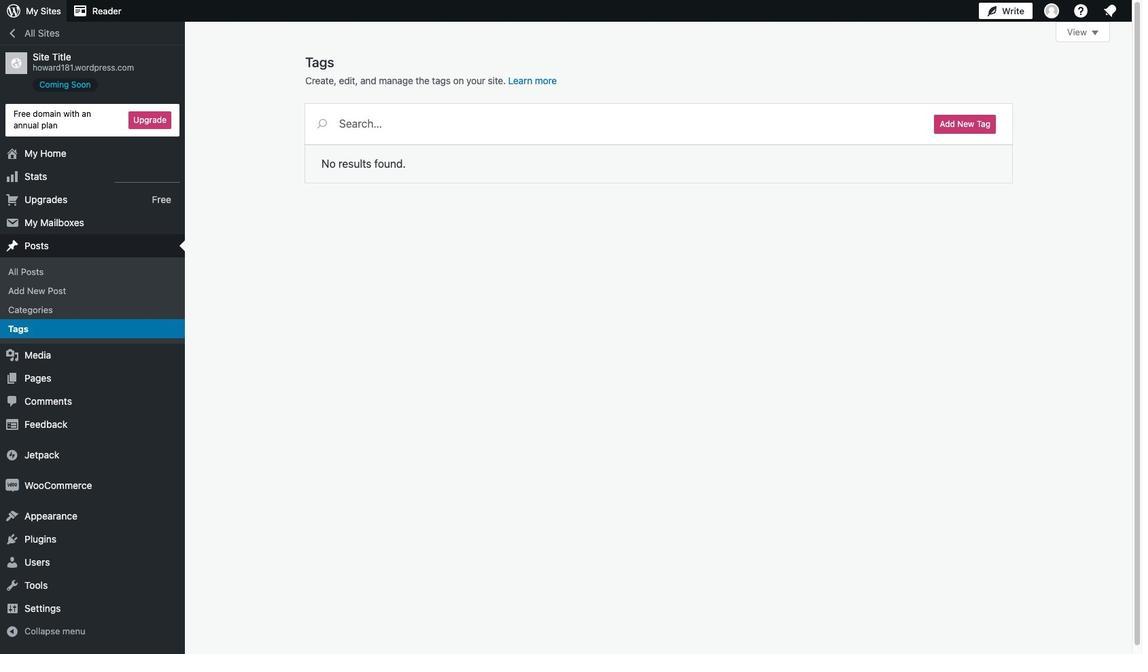 Task type: locate. For each thing, give the bounding box(es) containing it.
None search field
[[305, 104, 918, 143]]

my profile image
[[1045, 3, 1060, 18]]

manage your notifications image
[[1102, 3, 1119, 19]]

2 img image from the top
[[5, 480, 19, 493]]

1 vertical spatial img image
[[5, 480, 19, 493]]

closed image
[[1092, 31, 1099, 35]]

help image
[[1073, 3, 1089, 19]]

img image
[[5, 449, 19, 463], [5, 480, 19, 493]]

1 img image from the top
[[5, 449, 19, 463]]

open search image
[[305, 116, 339, 132]]

0 vertical spatial img image
[[5, 449, 19, 463]]

main content
[[305, 22, 1111, 183]]



Task type: vqa. For each thing, say whether or not it's contained in the screenshot.
Img to the bottom
yes



Task type: describe. For each thing, give the bounding box(es) containing it.
highest hourly views 0 image
[[115, 174, 180, 183]]

Search search field
[[339, 104, 918, 143]]



